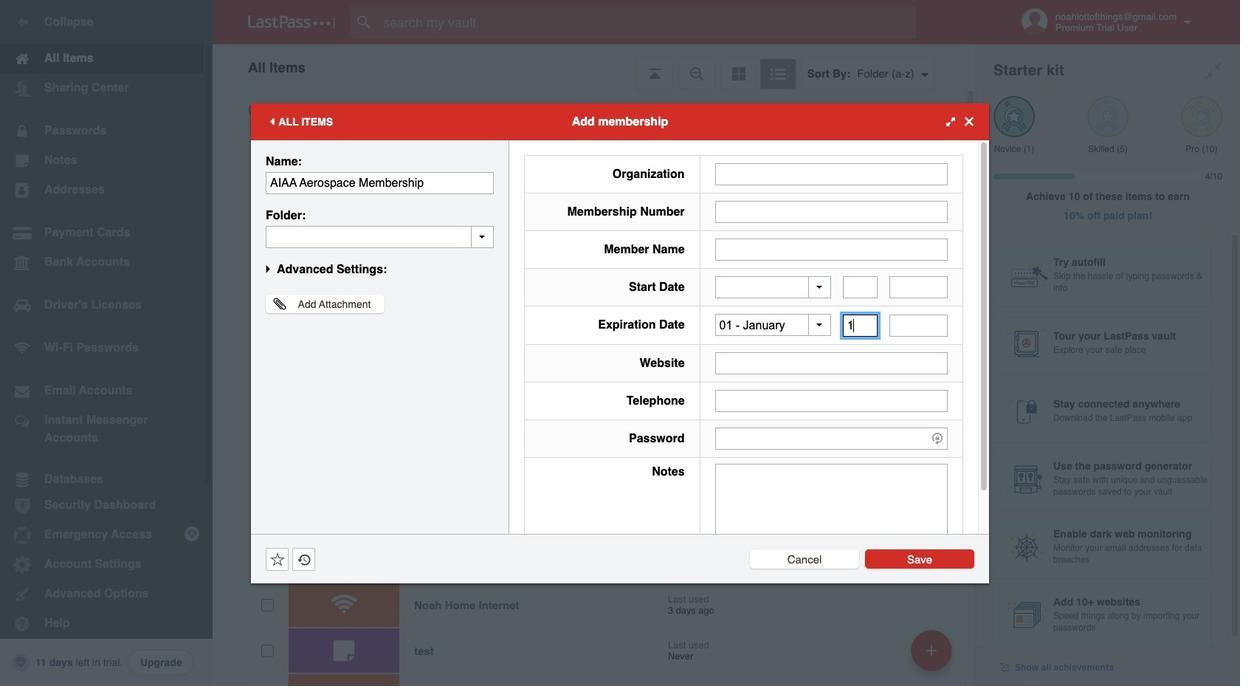 Task type: describe. For each thing, give the bounding box(es) containing it.
vault options navigation
[[213, 44, 976, 89]]

new item image
[[927, 645, 937, 655]]

lastpass image
[[248, 16, 335, 29]]

new item navigation
[[906, 625, 961, 686]]



Task type: locate. For each thing, give the bounding box(es) containing it.
Search search field
[[350, 6, 940, 38]]

None password field
[[715, 427, 948, 449]]

dialog
[[251, 103, 990, 583]]

search my vault text field
[[350, 6, 940, 38]]

None text field
[[715, 163, 948, 185], [715, 200, 948, 223], [715, 238, 948, 260], [890, 314, 948, 336], [715, 352, 948, 374], [715, 390, 948, 412], [715, 463, 948, 555], [715, 163, 948, 185], [715, 200, 948, 223], [715, 238, 948, 260], [890, 314, 948, 336], [715, 352, 948, 374], [715, 390, 948, 412], [715, 463, 948, 555]]

main navigation navigation
[[0, 0, 213, 686]]

None text field
[[266, 172, 494, 194], [266, 226, 494, 248], [843, 276, 878, 298], [890, 276, 948, 298], [843, 314, 878, 336], [266, 172, 494, 194], [266, 226, 494, 248], [843, 276, 878, 298], [890, 276, 948, 298], [843, 314, 878, 336]]



